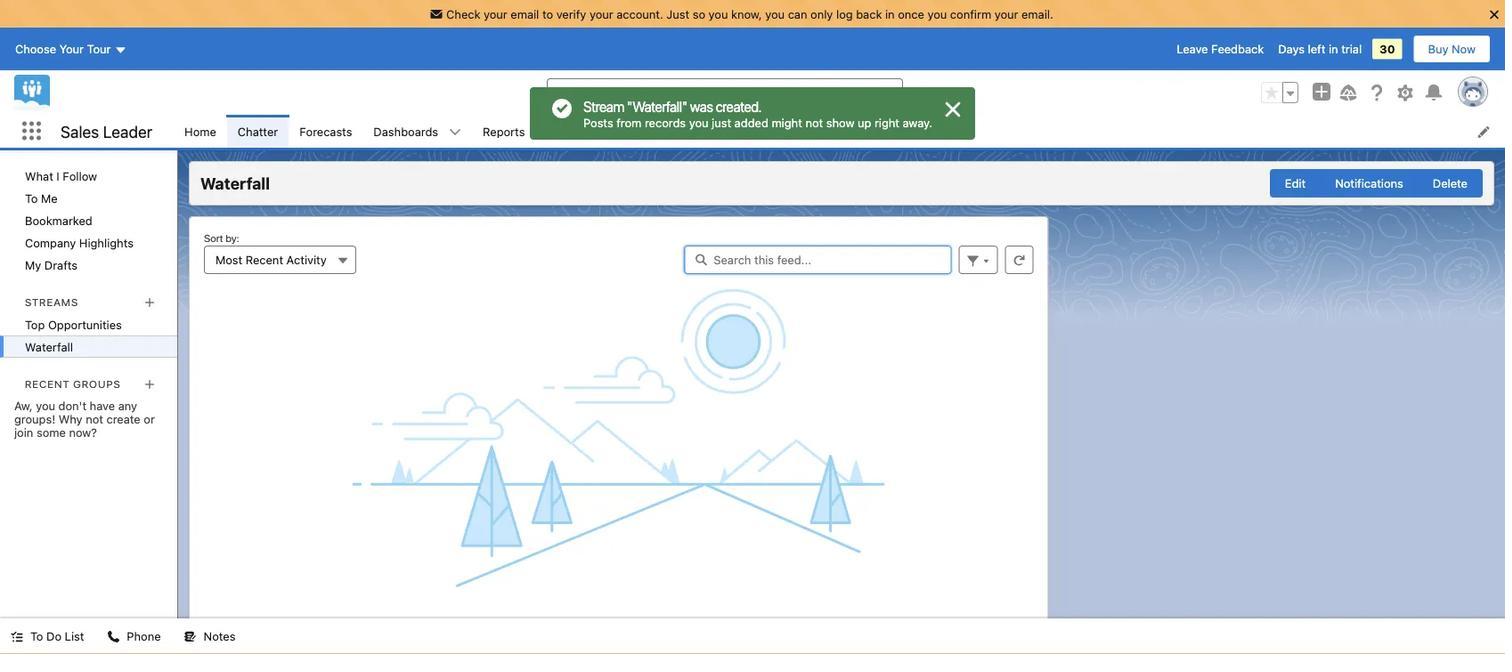 Task type: describe. For each thing, give the bounding box(es) containing it.
notes button
[[173, 619, 246, 655]]

notes
[[204, 630, 236, 644]]

follow
[[63, 169, 97, 183]]

any
[[118, 399, 137, 413]]

leave feedback
[[1177, 42, 1264, 56]]

to
[[543, 7, 553, 21]]

can
[[788, 7, 808, 21]]

show
[[827, 116, 855, 129]]

verify
[[557, 7, 587, 21]]

log
[[837, 7, 853, 21]]

buy now button
[[1413, 35, 1491, 63]]

opportunities list item
[[654, 115, 772, 148]]

added
[[735, 116, 769, 129]]

top opportunities link
[[0, 314, 177, 336]]

text default image for notes
[[184, 631, 197, 644]]

sales leader
[[61, 122, 152, 141]]

have
[[90, 399, 115, 413]]

leave feedback link
[[1177, 42, 1264, 56]]

aw, you don't have any groups!
[[14, 399, 137, 426]]

forecasts
[[300, 125, 352, 138]]

buy now
[[1429, 42, 1476, 56]]

forecasts link
[[289, 115, 363, 148]]

text default image for to do list
[[11, 631, 23, 644]]

right
[[875, 116, 900, 129]]

from
[[617, 116, 642, 129]]

check your email to verify your account. just so you know, you can only log back in once you confirm your email.
[[446, 7, 1054, 21]]

why not create or join some now?
[[14, 413, 155, 439]]

opportunities inside 'list item'
[[665, 125, 738, 138]]

posts
[[584, 116, 614, 129]]

you left "can"
[[766, 7, 785, 21]]

leave
[[1177, 42, 1208, 56]]

don't
[[58, 399, 86, 413]]

phone
[[127, 630, 161, 644]]

just
[[667, 7, 690, 21]]

up
[[858, 116, 872, 129]]

reports link
[[472, 115, 536, 148]]

not inside stream "waterfall" was created. posts from records you just added might not show up right away.
[[806, 116, 823, 129]]

check
[[446, 7, 481, 21]]

now
[[1452, 42, 1476, 56]]

group containing edit
[[1270, 169, 1483, 198]]

text default image for phone
[[107, 631, 120, 644]]

only
[[811, 7, 833, 21]]

activity
[[287, 253, 327, 267]]

30
[[1380, 42, 1396, 56]]

streams link
[[25, 296, 79, 308]]

search...
[[582, 86, 629, 99]]

confirm
[[950, 7, 992, 21]]

home link
[[174, 115, 227, 148]]

what
[[25, 169, 53, 183]]

you right once
[[928, 7, 947, 21]]

leader
[[103, 122, 152, 141]]

i
[[56, 169, 60, 183]]

you right so
[[709, 7, 728, 21]]

stream
[[584, 98, 625, 115]]

most
[[216, 253, 243, 267]]

know,
[[731, 7, 762, 21]]

do
[[46, 630, 62, 644]]

company
[[25, 236, 76, 249]]

you inside aw, you don't have any groups!
[[36, 399, 55, 413]]

notifications button
[[1320, 169, 1419, 198]]

Sort by: button
[[204, 246, 356, 274]]

phone button
[[97, 619, 172, 655]]

streams
[[25, 296, 79, 308]]

join
[[14, 426, 33, 439]]

feedback
[[1212, 42, 1264, 56]]

you inside stream "waterfall" was created. posts from records you just added might not show up right away.
[[689, 116, 709, 129]]

dashboards list item
[[363, 115, 472, 148]]

once
[[898, 7, 925, 21]]

my drafts link
[[0, 254, 177, 276]]

created.
[[716, 98, 762, 115]]

email
[[511, 7, 539, 21]]

3 your from the left
[[995, 7, 1019, 21]]

records
[[645, 116, 686, 129]]

groups
[[73, 378, 121, 390]]

might
[[772, 116, 803, 129]]

opportunities inside top opportunities waterfall
[[48, 318, 122, 331]]

waterfall inside top opportunities waterfall
[[25, 340, 73, 354]]

now?
[[69, 426, 97, 439]]

to inside button
[[30, 630, 43, 644]]

"waterfall"
[[627, 98, 688, 115]]

to do list
[[30, 630, 84, 644]]

0 vertical spatial group
[[1262, 82, 1299, 103]]

large image
[[942, 99, 964, 120]]

just
[[712, 116, 731, 129]]

was
[[690, 98, 713, 115]]

sort
[[204, 232, 223, 244]]



Task type: vqa. For each thing, say whether or not it's contained in the screenshot.
bottom Folder
no



Task type: locate. For each thing, give the bounding box(es) containing it.
2 horizontal spatial your
[[995, 7, 1019, 21]]

list
[[65, 630, 84, 644]]

so
[[693, 7, 706, 21]]

back
[[856, 7, 882, 21]]

1 vertical spatial opportunities
[[48, 318, 122, 331]]

list containing home
[[174, 115, 1506, 148]]

opportunities
[[665, 125, 738, 138], [48, 318, 122, 331]]

groups!
[[14, 413, 55, 426]]

opportunities link
[[654, 115, 749, 148]]

0 vertical spatial waterfall
[[200, 174, 270, 193]]

text default image left do
[[11, 631, 23, 644]]

create
[[106, 413, 141, 426]]

recent up aw,
[[25, 378, 70, 390]]

reports
[[483, 125, 525, 138]]

text default image left notes
[[184, 631, 197, 644]]

bookmarked link
[[0, 209, 177, 232]]

top opportunities waterfall
[[25, 318, 122, 354]]

stream "waterfall" was created. posts from records you just added might not show up right away.
[[584, 98, 933, 129]]

1 vertical spatial to
[[30, 630, 43, 644]]

waterfall
[[200, 174, 270, 193], [25, 340, 73, 354]]

my
[[25, 258, 41, 272]]

dashboards
[[374, 125, 438, 138]]

0 vertical spatial recent
[[246, 253, 283, 267]]

waterfall link
[[0, 336, 177, 358]]

list
[[174, 115, 1506, 148]]

1 vertical spatial not
[[86, 413, 103, 426]]

waterfall up by: at left
[[200, 174, 270, 193]]

sort by:
[[204, 232, 239, 244]]

0 horizontal spatial your
[[484, 7, 508, 21]]

in right left
[[1329, 42, 1339, 56]]

1 vertical spatial group
[[1270, 169, 1483, 198]]

left
[[1308, 42, 1326, 56]]

1 horizontal spatial recent
[[246, 253, 283, 267]]

1 horizontal spatial waterfall
[[200, 174, 270, 193]]

to left do
[[30, 630, 43, 644]]

opportunities up waterfall link
[[48, 318, 122, 331]]

group
[[1262, 82, 1299, 103], [1270, 169, 1483, 198]]

text default image inside notes 'button'
[[184, 631, 197, 644]]

text default image left phone
[[107, 631, 120, 644]]

choose
[[15, 42, 56, 56]]

chatter
[[238, 125, 278, 138]]

1 horizontal spatial in
[[1329, 42, 1339, 56]]

why
[[59, 413, 82, 426]]

or
[[144, 413, 155, 426]]

accounts list item
[[559, 115, 654, 148]]

tour
[[87, 42, 111, 56]]

your
[[484, 7, 508, 21], [590, 7, 614, 21], [995, 7, 1019, 21]]

email.
[[1022, 7, 1054, 21]]

waterfall down top
[[25, 340, 73, 354]]

0 horizontal spatial waterfall
[[25, 340, 73, 354]]

days left in trial
[[1279, 42, 1362, 56]]

by:
[[226, 232, 239, 244]]

your left email. at top
[[995, 7, 1019, 21]]

not inside 'why not create or join some now?'
[[86, 413, 103, 426]]

your left email
[[484, 7, 508, 21]]

not
[[806, 116, 823, 129], [86, 413, 103, 426]]

text default image
[[449, 126, 462, 139], [11, 631, 23, 644], [107, 631, 120, 644], [184, 631, 197, 644]]

choose your tour button
[[14, 35, 128, 63]]

Search this feed... search field
[[685, 246, 952, 274]]

what i follow link
[[0, 165, 177, 187]]

0 vertical spatial in
[[886, 7, 895, 21]]

0 vertical spatial opportunities
[[665, 125, 738, 138]]

notifications
[[1336, 177, 1404, 190]]

aw,
[[14, 399, 33, 413]]

most recent activity
[[216, 253, 327, 267]]

0 horizontal spatial not
[[86, 413, 103, 426]]

1 your from the left
[[484, 7, 508, 21]]

not right "why"
[[86, 413, 103, 426]]

1 horizontal spatial opportunities
[[665, 125, 738, 138]]

1 vertical spatial in
[[1329, 42, 1339, 56]]

me
[[41, 192, 58, 205]]

highlights
[[79, 236, 134, 249]]

text default image inside to do list button
[[11, 631, 23, 644]]

recent groups link
[[25, 378, 121, 390]]

delete
[[1433, 177, 1468, 190]]

1 vertical spatial recent
[[25, 378, 70, 390]]

accounts link
[[559, 115, 631, 148]]

company highlights link
[[0, 232, 177, 254]]

0 vertical spatial to
[[25, 192, 38, 205]]

away.
[[903, 116, 933, 129]]

choose your tour
[[15, 42, 111, 56]]

0 vertical spatial not
[[806, 116, 823, 129]]

text default image inside dashboards list item
[[449, 126, 462, 139]]

what i follow to me bookmarked company highlights my drafts
[[25, 169, 134, 272]]

reports list item
[[472, 115, 559, 148]]

dashboards link
[[363, 115, 449, 148]]

you down the was on the left top
[[689, 116, 709, 129]]

recent groups
[[25, 378, 121, 390]]

1 vertical spatial waterfall
[[25, 340, 73, 354]]

some
[[36, 426, 66, 439]]

to do list button
[[0, 619, 95, 655]]

recent right most
[[246, 253, 283, 267]]

edit button
[[1270, 169, 1321, 198]]

sales
[[61, 122, 99, 141]]

opportunities down the was on the left top
[[665, 125, 738, 138]]

0 horizontal spatial in
[[886, 7, 895, 21]]

drafts
[[44, 258, 78, 272]]

account.
[[617, 7, 664, 21]]

0 horizontal spatial opportunities
[[48, 318, 122, 331]]

you right aw,
[[36, 399, 55, 413]]

your right verify
[[590, 7, 614, 21]]

to inside what i follow to me bookmarked company highlights my drafts
[[25, 192, 38, 205]]

text default image inside phone button
[[107, 631, 120, 644]]

2 your from the left
[[590, 7, 614, 21]]

you
[[709, 7, 728, 21], [766, 7, 785, 21], [928, 7, 947, 21], [689, 116, 709, 129], [36, 399, 55, 413]]

0 horizontal spatial recent
[[25, 378, 70, 390]]

top
[[25, 318, 45, 331]]

in
[[886, 7, 895, 21], [1329, 42, 1339, 56]]

in right back
[[886, 7, 895, 21]]

home
[[185, 125, 216, 138]]

1 horizontal spatial your
[[590, 7, 614, 21]]

your
[[59, 42, 84, 56]]

stream "waterfall" was created. alert dialog
[[530, 87, 975, 140]]

days
[[1279, 42, 1305, 56]]

to me link
[[0, 187, 177, 209]]

to left me
[[25, 192, 38, 205]]

accounts
[[570, 125, 620, 138]]

1 horizontal spatial not
[[806, 116, 823, 129]]

recent
[[246, 253, 283, 267], [25, 378, 70, 390]]

to
[[25, 192, 38, 205], [30, 630, 43, 644]]

chatter link
[[227, 115, 289, 148]]

text default image left reports
[[449, 126, 462, 139]]

status
[[197, 589, 1041, 655]]

recent inside button
[[246, 253, 283, 267]]

not left show
[[806, 116, 823, 129]]

trial
[[1342, 42, 1362, 56]]



